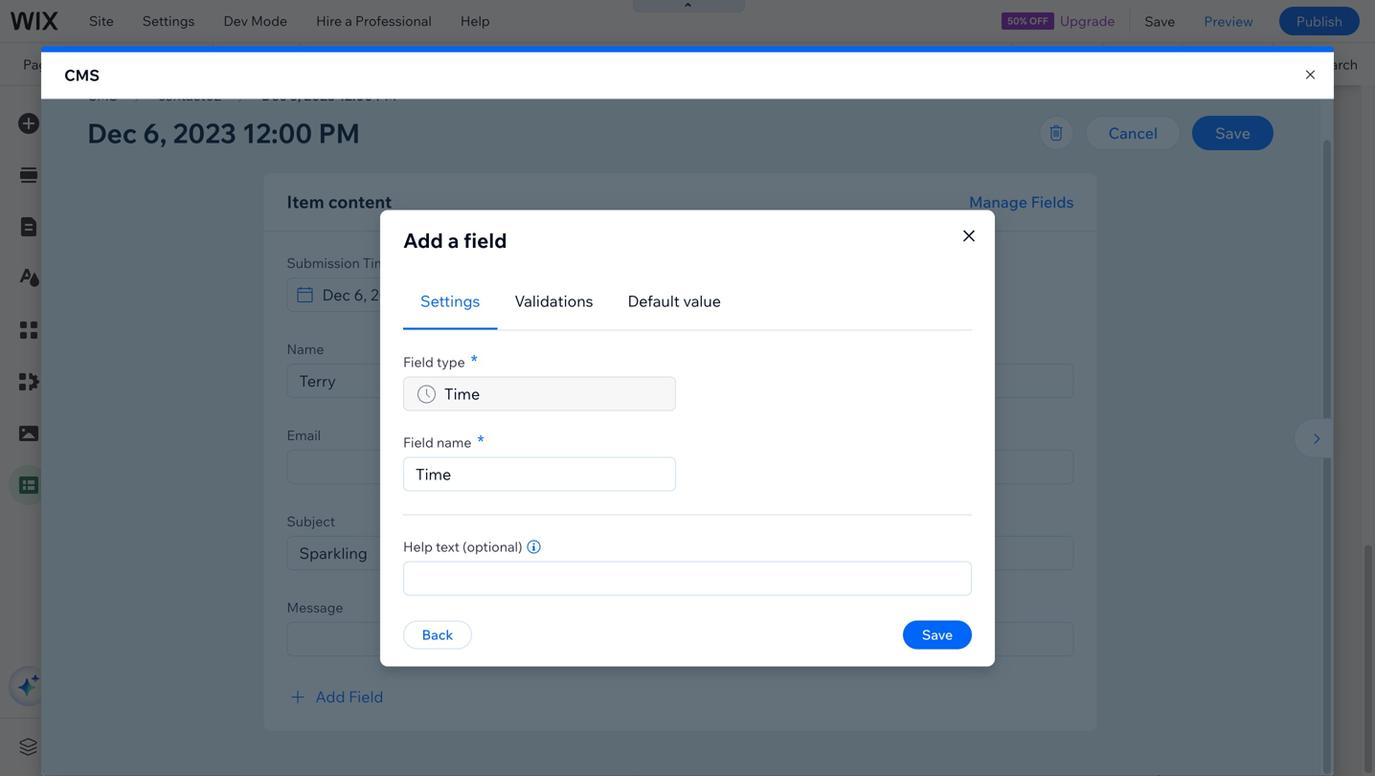 Task type: locate. For each thing, give the bounding box(es) containing it.
contact02
[[312, 225, 376, 242]]

upgrade
[[1060, 12, 1115, 29]]

1 vertical spatial a
[[405, 175, 412, 192]]

0 horizontal spatial a
[[345, 12, 352, 29]]

cms down 'site'
[[64, 65, 100, 85]]

1 horizontal spatial a
[[405, 175, 412, 192]]

a
[[345, 12, 352, 29], [405, 175, 412, 192]]

save
[[1145, 13, 1175, 29]]

cms
[[64, 65, 100, 85], [81, 104, 117, 124]]

a right hire
[[345, 12, 352, 29]]

manage button
[[533, 166, 576, 183]]

manage
[[533, 167, 576, 181]]

publish
[[1296, 13, 1342, 29]]

0 vertical spatial a
[[345, 12, 352, 29]]

mode
[[251, 12, 287, 29]]

collections
[[262, 175, 333, 192]]

by
[[386, 175, 402, 192]]

site
[[89, 12, 114, 29]]

created
[[336, 175, 383, 192]]

a right the by
[[405, 175, 412, 192]]

preview button
[[1190, 0, 1268, 42]]

cms down 'projects'
[[81, 104, 117, 124]]



Task type: describe. For each thing, give the bounding box(es) containing it.
hire a professional
[[316, 12, 432, 29]]

50%
[[1007, 15, 1027, 27]]

dev mode
[[224, 12, 287, 29]]

search button
[[1274, 43, 1375, 85]]

professional
[[355, 12, 432, 29]]

create
[[373, 702, 421, 721]]

50% off
[[1007, 15, 1048, 27]]

1 vertical spatial cms
[[81, 104, 117, 124]]

0 vertical spatial cms
[[64, 65, 100, 85]]

projects
[[72, 56, 144, 73]]

create collection
[[373, 702, 497, 721]]

off
[[1029, 15, 1048, 27]]

permissions:
[[312, 244, 380, 258]]

contact02 permissions: form submissions
[[312, 225, 479, 258]]

search
[[1314, 56, 1358, 73]]

preview
[[1204, 13, 1253, 29]]

create collection button
[[350, 694, 520, 729]]

publish button
[[1279, 7, 1360, 35]]

collaborator.
[[441, 175, 519, 192]]

settings
[[142, 12, 195, 29]]

collection
[[424, 702, 497, 721]]

save button
[[1130, 0, 1190, 42]]

collections created by a site collaborator.
[[262, 175, 519, 192]]

form
[[382, 244, 410, 258]]

hire
[[316, 12, 342, 29]]

site
[[415, 175, 438, 192]]

dev
[[224, 12, 248, 29]]

help
[[460, 12, 490, 29]]

submissions
[[413, 244, 479, 258]]



Task type: vqa. For each thing, say whether or not it's contained in the screenshot.
contact02 Permissions: Form submissions
yes



